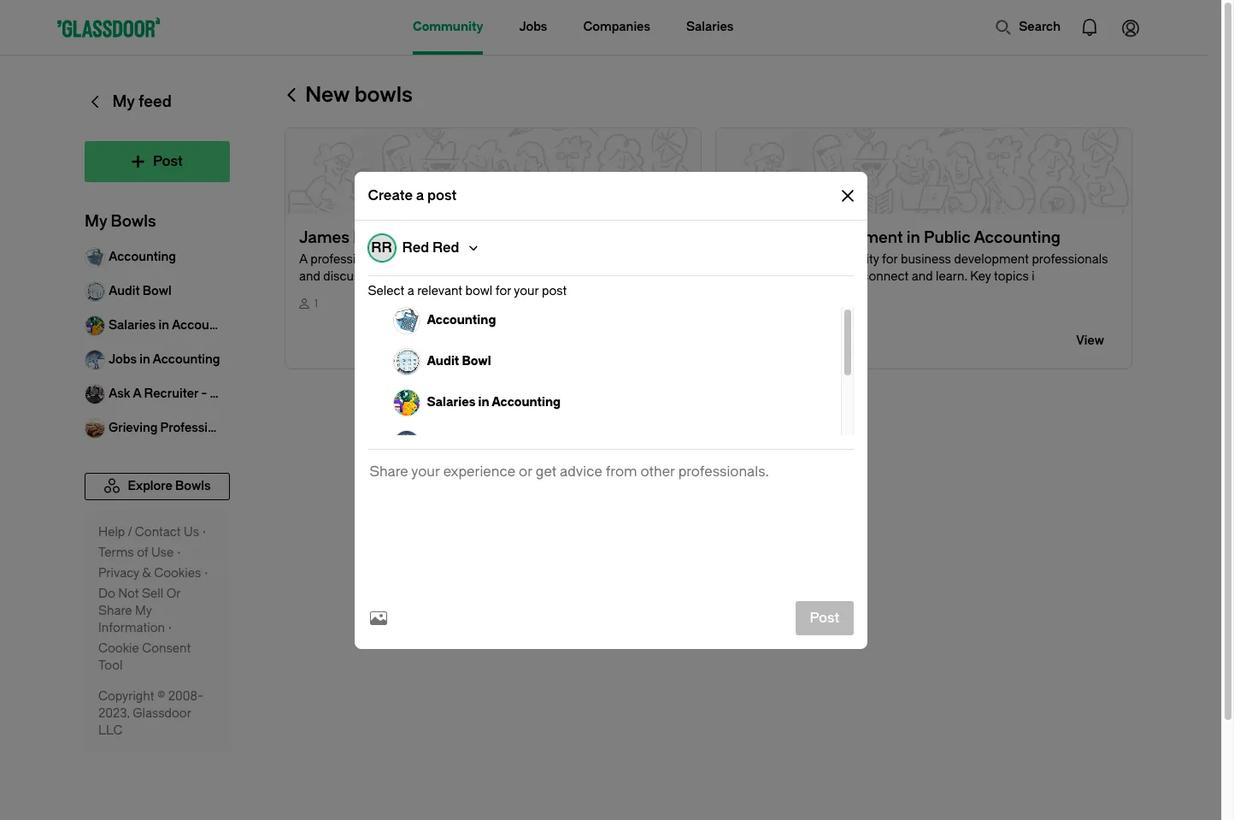 Task type: vqa. For each thing, say whether or not it's contained in the screenshot.
bowls
yes



Task type: describe. For each thing, give the bounding box(es) containing it.
bowls
[[355, 83, 413, 107]]

audit
[[427, 354, 460, 368]]

in
[[478, 395, 490, 409]]

a for create
[[416, 187, 424, 203]]

r r
[[371, 239, 392, 255]]

1 vertical spatial post
[[542, 283, 567, 298]]

new
[[305, 83, 350, 107]]

1 link
[[299, 296, 688, 327]]

create a post
[[368, 187, 457, 203]]

toogle identity element
[[368, 234, 396, 261]]

Share your experience or get advice from other professionals. text field
[[368, 463, 854, 587]]

0 horizontal spatial post
[[428, 187, 457, 203]]

community link
[[413, 0, 483, 55]]

bowl
[[462, 354, 491, 368]]

bowl
[[466, 283, 493, 298]]

select a relevant bowl for your post
[[368, 283, 567, 298]]

1 button
[[285, 127, 702, 369]]

2 r from the left
[[382, 239, 392, 255]]

1
[[315, 297, 318, 309]]

a for select
[[408, 283, 415, 298]]

community
[[413, 20, 483, 34]]

red red
[[402, 239, 460, 255]]



Task type: locate. For each thing, give the bounding box(es) containing it.
0 vertical spatial accounting
[[427, 313, 496, 327]]

red up relevant
[[433, 239, 460, 255]]

salaries in accounting
[[427, 395, 561, 409]]

1 vertical spatial a
[[408, 283, 415, 298]]

red
[[402, 239, 429, 255], [433, 239, 460, 255]]

1 vertical spatial salaries
[[427, 395, 476, 409]]

accounting down "select a relevant bowl for your post" at the top left
[[427, 313, 496, 327]]

salaries for salaries
[[687, 20, 734, 34]]

accounting
[[427, 313, 496, 327], [492, 395, 561, 409]]

red right r r at the top
[[402, 239, 429, 255]]

a right create
[[416, 187, 424, 203]]

0 vertical spatial a
[[416, 187, 424, 203]]

a right select
[[408, 283, 415, 298]]

accounting right in at the top left of page
[[492, 395, 561, 409]]

relevant
[[417, 283, 463, 298]]

1 horizontal spatial red
[[433, 239, 460, 255]]

for
[[496, 283, 512, 298]]

salaries link
[[687, 0, 734, 55]]

1 horizontal spatial post
[[542, 283, 567, 298]]

1 vertical spatial accounting
[[492, 395, 561, 409]]

jobs link
[[519, 0, 548, 55]]

salaries for salaries in accounting
[[427, 395, 476, 409]]

audit bowl
[[427, 354, 491, 368]]

post right create
[[428, 187, 457, 203]]

1 red from the left
[[402, 239, 429, 255]]

r
[[371, 239, 382, 255], [382, 239, 392, 255]]

jobs
[[519, 20, 548, 34]]

a
[[416, 187, 424, 203], [408, 283, 415, 298]]

0 vertical spatial post
[[428, 187, 457, 203]]

2 red from the left
[[433, 239, 460, 255]]

companies link
[[584, 0, 651, 55]]

1 r from the left
[[371, 239, 382, 255]]

post right "your"
[[542, 283, 567, 298]]

0 vertical spatial salaries
[[687, 20, 734, 34]]

your
[[514, 283, 539, 298]]

1 horizontal spatial salaries
[[687, 20, 734, 34]]

salaries
[[687, 20, 734, 34], [427, 395, 476, 409]]

new bowls
[[305, 83, 413, 107]]

post
[[428, 187, 457, 203], [542, 283, 567, 298]]

companies
[[584, 20, 651, 34]]

0 horizontal spatial a
[[408, 283, 415, 298]]

0 horizontal spatial salaries
[[427, 395, 476, 409]]

create
[[368, 187, 413, 203]]

0 horizontal spatial red
[[402, 239, 429, 255]]

select
[[368, 283, 405, 298]]

1 horizontal spatial a
[[416, 187, 424, 203]]



